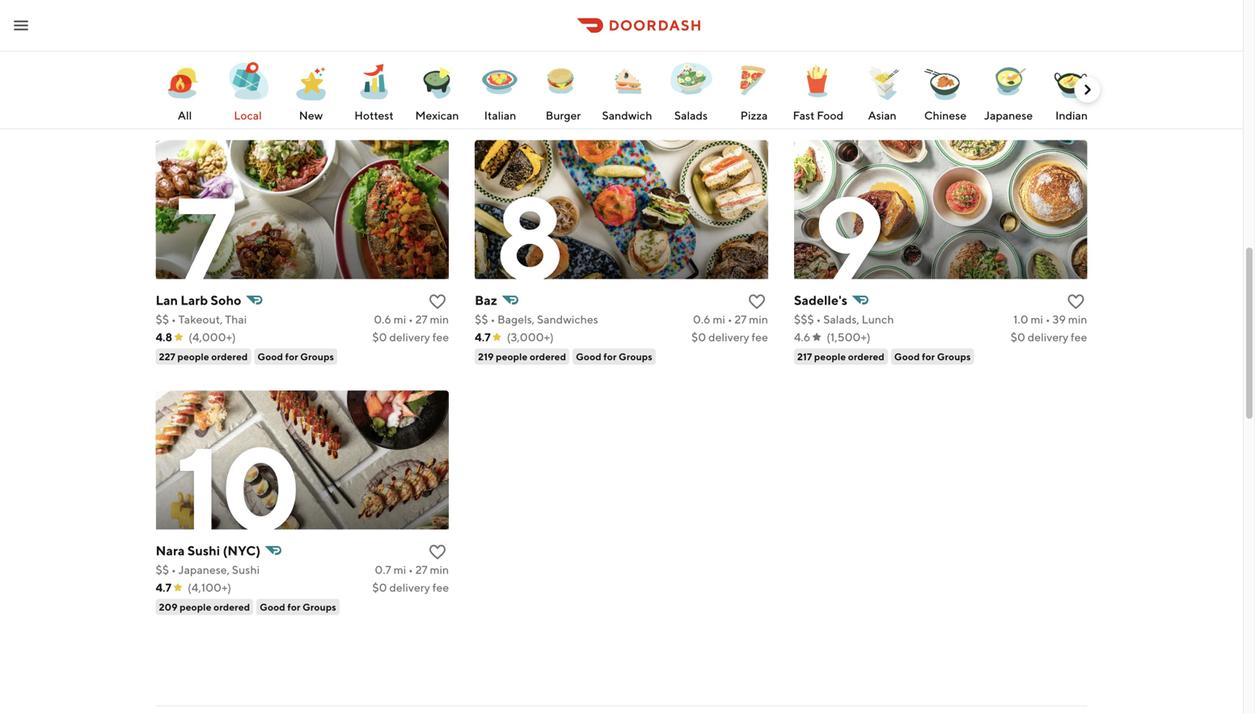 Task type: vqa. For each thing, say whether or not it's contained in the screenshot.


Task type: describe. For each thing, give the bounding box(es) containing it.
$​0 delivery fee for baz
[[691, 331, 768, 344]]

min for baz
[[749, 313, 768, 326]]

ordered for nara sushi (nyc)
[[214, 602, 250, 613]]

min for blue ribbon fried chicken
[[430, 62, 449, 76]]

soho
[[211, 293, 241, 308]]

people down (6,000+)
[[178, 101, 210, 112]]

209
[[159, 602, 178, 613]]

mi for blue ribbon fried chicken
[[395, 62, 407, 76]]

0.6 for lan larb soho
[[374, 313, 391, 326]]

lan larb soho
[[156, 293, 241, 308]]

good for sadelle's
[[894, 351, 920, 363]]

click to add this store to your saved list image for parm
[[1066, 42, 1086, 61]]

asian
[[868, 109, 897, 122]]

0.5 mi • 37 min
[[693, 62, 768, 76]]

fried
[[233, 42, 265, 57]]

delivery for nara sushi (nyc)
[[389, 581, 430, 595]]

for for westville
[[605, 101, 618, 112]]

$$ for parm
[[794, 62, 807, 76]]

mi for parm
[[1031, 62, 1043, 76]]

1.0
[[1013, 313, 1028, 326]]

0.7 mi • 27 min
[[375, 564, 449, 577]]

click to add this store to your saved list image for lan larb soho
[[428, 292, 447, 312]]

$$ for westville
[[475, 62, 488, 76]]

nara
[[156, 543, 185, 559]]

$$ • italian, sandwiches
[[794, 62, 915, 76]]

pizza
[[740, 109, 768, 122]]

(6,000+)
[[188, 80, 236, 93]]

ordered for westville
[[531, 101, 567, 112]]

27 for lan larb soho
[[415, 313, 428, 326]]

people for nara sushi (nyc)
[[180, 602, 211, 613]]

$$ • sandwiches, lunch
[[156, 62, 277, 76]]

larb
[[181, 293, 208, 308]]

2 257 people ordered from the left
[[478, 101, 567, 112]]

good for westville
[[577, 101, 603, 112]]

sandwiches, for westville
[[497, 62, 562, 76]]

fee for baz
[[752, 331, 768, 344]]

min for sadelle's
[[1068, 313, 1087, 326]]

good for groups for sadelle's
[[894, 351, 971, 363]]

217 people ordered
[[797, 351, 885, 363]]

229
[[909, 101, 927, 112]]

$$ • japanese, sushi
[[156, 564, 260, 577]]

$​0 for parm
[[1011, 80, 1025, 93]]

37
[[735, 62, 747, 76]]

westville
[[475, 42, 532, 57]]

31
[[417, 62, 428, 76]]

0 horizontal spatial sushi
[[187, 543, 220, 559]]

fast
[[793, 109, 815, 122]]

good for groups for lan larb soho
[[257, 351, 334, 363]]

ordered for sadelle's
[[848, 351, 885, 363]]

italian,
[[817, 62, 851, 76]]

mi for lan larb soho
[[394, 313, 406, 326]]

burgers
[[564, 62, 604, 76]]

$$$ • salads, lunch
[[794, 313, 894, 326]]

fee for nara sushi (nyc)
[[432, 581, 449, 595]]

delivery for parm
[[1028, 80, 1068, 93]]

(1,200+)
[[826, 80, 869, 93]]

1.1 mi • 31 min
[[381, 62, 449, 76]]

1 257 from the left
[[159, 101, 176, 112]]

good for baz
[[576, 351, 601, 363]]

people right 229
[[929, 101, 961, 112]]

burger
[[546, 109, 581, 122]]

227
[[159, 351, 175, 363]]

$​0 delivery fee for blue ribbon fried chicken
[[372, 80, 449, 93]]

$$ for nara sushi (nyc)
[[156, 564, 169, 577]]

4.8 for lan larb soho
[[156, 331, 172, 344]]

ordered for lan larb soho
[[211, 351, 248, 363]]

takeout,
[[178, 313, 223, 326]]

japanese
[[984, 109, 1033, 122]]

0.5 mi • 28 min
[[1011, 62, 1087, 76]]

0.6 mi • 27 min for lan larb soho
[[374, 313, 449, 326]]

(3,000+)
[[507, 331, 554, 344]]

thai
[[225, 313, 247, 326]]

mi for westville
[[713, 62, 725, 76]]

chinese
[[924, 109, 966, 122]]

delivery for westville
[[708, 80, 749, 93]]

for for baz
[[604, 351, 617, 363]]

good for groups for westville
[[577, 101, 654, 112]]

japanese,
[[178, 564, 230, 577]]

indian
[[1055, 109, 1088, 122]]

all
[[178, 109, 192, 122]]

spend $40, save $5
[[810, 101, 900, 112]]

ordered right 229
[[963, 101, 999, 112]]

nara sushi (nyc)
[[156, 543, 261, 559]]

0.6 for baz
[[693, 313, 710, 326]]

hottest
[[354, 109, 394, 122]]

229 people ordered
[[909, 101, 999, 112]]

italian
[[484, 109, 516, 122]]

open menu image
[[11, 16, 31, 35]]

groups for nara sushi (nyc)
[[302, 602, 336, 613]]

min for lan larb soho
[[430, 313, 449, 326]]

39
[[1052, 313, 1066, 326]]

spend
[[810, 101, 840, 112]]

2 257 from the left
[[478, 101, 495, 112]]

$$$
[[794, 313, 814, 326]]

(4,000+)
[[188, 331, 236, 344]]

fee for parm
[[1071, 80, 1087, 93]]

$40,
[[842, 101, 863, 112]]

mi for baz
[[713, 313, 725, 326]]

4.6 for sadelle's
[[794, 331, 810, 344]]

good for groups for nara sushi (nyc)
[[260, 602, 336, 613]]

click to add this store to your saved list image for blue ribbon fried chicken
[[428, 42, 447, 61]]

blue
[[156, 42, 183, 57]]

next button of carousel image
[[1079, 82, 1095, 98]]

bagels,
[[497, 313, 535, 326]]

$​0 for baz
[[691, 331, 706, 344]]

219 people ordered
[[478, 351, 566, 363]]

sandwich
[[602, 109, 652, 122]]

mi for sadelle's
[[1031, 313, 1043, 326]]

$​0 for lan larb soho
[[372, 331, 387, 344]]

$​0 for westville
[[691, 80, 706, 93]]

fast food
[[793, 109, 843, 122]]

$​0 for sadelle's
[[1011, 331, 1025, 344]]



Task type: locate. For each thing, give the bounding box(es) containing it.
min right 0.7
[[430, 564, 449, 577]]

lunch for blue ribbon fried chicken
[[245, 62, 277, 76]]

parm
[[794, 42, 826, 57]]

4.7 for parm
[[794, 80, 810, 93]]

1 vertical spatial sushi
[[232, 564, 260, 577]]

lunch
[[245, 62, 277, 76], [862, 313, 894, 326]]

sandwiches, up the (2,600+)
[[497, 62, 562, 76]]

min right 39
[[1068, 313, 1087, 326]]

ordered down (6,000+)
[[212, 101, 248, 112]]

mexican
[[415, 109, 459, 122]]

1 257 people ordered from the left
[[159, 101, 248, 112]]

sandwiches up the (3,000+)
[[537, 313, 598, 326]]

for for lan larb soho
[[285, 351, 298, 363]]

(2,600+)
[[508, 80, 553, 93]]

0 horizontal spatial 0.5
[[693, 62, 710, 76]]

for for sadelle's
[[922, 351, 935, 363]]

$$ • sandwiches, burgers
[[475, 62, 604, 76]]

4.8
[[475, 80, 491, 93], [156, 331, 172, 344]]

people right 219
[[496, 351, 528, 363]]

$​0 for nara sushi (nyc)
[[372, 581, 387, 595]]

$​0 for blue ribbon fried chicken
[[372, 80, 387, 93]]

257 right mexican
[[478, 101, 495, 112]]

1 vertical spatial 4.8
[[156, 331, 172, 344]]

4.6 for blue ribbon fried chicken
[[156, 80, 172, 93]]

people down (4,100+)
[[180, 602, 211, 613]]

1 0.6 from the left
[[374, 313, 391, 326]]

0.5
[[693, 62, 710, 76], [1011, 62, 1029, 76]]

lan
[[156, 293, 178, 308]]

delivery for sadelle's
[[1028, 331, 1068, 344]]

4.8 up 227
[[156, 331, 172, 344]]

0 horizontal spatial lunch
[[245, 62, 277, 76]]

2 horizontal spatial 4.7
[[794, 80, 810, 93]]

27 for nara sushi (nyc)
[[415, 564, 428, 577]]

1 0.5 from the left
[[693, 62, 710, 76]]

0 vertical spatial lunch
[[245, 62, 277, 76]]

click to add this store to your saved list image up 1.1 mi • 31 min
[[428, 42, 447, 61]]

lunch down fried
[[245, 62, 277, 76]]

0.6 mi • 27 min for baz
[[693, 313, 768, 326]]

$$ down nara
[[156, 564, 169, 577]]

fee for westville
[[752, 80, 768, 93]]

people
[[178, 101, 210, 112], [497, 101, 529, 112], [929, 101, 961, 112], [177, 351, 209, 363], [496, 351, 528, 363], [814, 351, 846, 363], [180, 602, 211, 613]]

ordered down the (2,600+)
[[531, 101, 567, 112]]

1 vertical spatial 4.7
[[475, 331, 491, 344]]

0.5 for parm
[[1011, 62, 1029, 76]]

0 horizontal spatial 4.8
[[156, 331, 172, 344]]

ribbon
[[186, 42, 230, 57]]

sushi down (nyc)
[[232, 564, 260, 577]]

delivery
[[389, 80, 430, 93], [708, 80, 749, 93], [1028, 80, 1068, 93], [389, 331, 430, 344], [708, 331, 749, 344], [1028, 331, 1068, 344], [389, 581, 430, 595]]

2 0.5 from the left
[[1011, 62, 1029, 76]]

sandwiches,
[[178, 62, 242, 76], [497, 62, 562, 76]]

0.5 left 37
[[693, 62, 710, 76]]

0 vertical spatial 4.7
[[794, 80, 810, 93]]

min right 37
[[749, 62, 768, 76]]

baz
[[475, 293, 497, 308]]

people right 227
[[177, 351, 209, 363]]

fee for lan larb soho
[[432, 331, 449, 344]]

click to add this store to your saved list image
[[428, 42, 447, 61], [747, 42, 766, 61], [1066, 42, 1086, 61], [1066, 292, 1086, 312]]

1 horizontal spatial 257
[[478, 101, 495, 112]]

click to add this store to your saved list image for nara sushi (nyc)
[[428, 543, 447, 562]]

min right 31
[[430, 62, 449, 76]]

chicken
[[267, 42, 317, 57]]

min for nara sushi (nyc)
[[430, 564, 449, 577]]

0 vertical spatial sushi
[[187, 543, 220, 559]]

click to add this store to your saved list image up 0.5 mi • 28 min on the top of page
[[1066, 42, 1086, 61]]

2 0.6 from the left
[[693, 313, 710, 326]]

good down (nyc)
[[260, 602, 285, 613]]

2 0.6 mi • 27 min from the left
[[693, 313, 768, 326]]

min left the $$$ at the right
[[749, 313, 768, 326]]

ordered down the (1,500+)
[[848, 351, 885, 363]]

257 people ordered down the (2,600+)
[[478, 101, 567, 112]]

$$ for lan larb soho
[[156, 313, 169, 326]]

$​0 delivery fee for sadelle's
[[1011, 331, 1087, 344]]

sandwiches up save
[[854, 62, 915, 76]]

sandwiches, up (6,000+)
[[178, 62, 242, 76]]

0 horizontal spatial 0.6
[[374, 313, 391, 326]]

0 horizontal spatial 4.7
[[156, 581, 171, 595]]

(1,500+)
[[827, 331, 870, 344]]

0 horizontal spatial 4.6
[[156, 80, 172, 93]]

0.6
[[374, 313, 391, 326], [693, 313, 710, 326]]

1 0.6 mi • 27 min from the left
[[374, 313, 449, 326]]

2 vertical spatial 4.7
[[156, 581, 171, 595]]

mi
[[395, 62, 407, 76], [713, 62, 725, 76], [1031, 62, 1043, 76], [394, 313, 406, 326], [713, 313, 725, 326], [1031, 313, 1043, 326], [394, 564, 406, 577]]

min
[[430, 62, 449, 76], [749, 62, 768, 76], [1068, 62, 1087, 76], [430, 313, 449, 326], [749, 313, 768, 326], [1068, 313, 1087, 326], [430, 564, 449, 577]]

new
[[299, 109, 323, 122]]

ordered down (4,100+)
[[214, 602, 250, 613]]

4.6 down blue
[[156, 80, 172, 93]]

sushi
[[187, 543, 220, 559], [232, 564, 260, 577]]

1 vertical spatial 4.6
[[794, 331, 810, 344]]

ordered for baz
[[530, 351, 566, 363]]

4.7 for baz
[[475, 331, 491, 344]]

min right 28 at right
[[1068, 62, 1087, 76]]

1 sandwiches, from the left
[[178, 62, 242, 76]]

click to add this store to your saved list image up 1.0 mi • 39 min
[[1066, 292, 1086, 312]]

4.6
[[156, 80, 172, 93], [794, 331, 810, 344]]

click to add this store to your saved list image left baz
[[428, 292, 447, 312]]

good for lan larb soho
[[257, 351, 283, 363]]

1 vertical spatial sandwiches
[[537, 313, 598, 326]]

1 vertical spatial lunch
[[862, 313, 894, 326]]

4.7
[[794, 80, 810, 93], [475, 331, 491, 344], [156, 581, 171, 595]]

people for lan larb soho
[[177, 351, 209, 363]]

lunch up the (1,500+)
[[862, 313, 894, 326]]

227 people ordered
[[159, 351, 248, 363]]

click to add this store to your saved list image for baz
[[747, 292, 766, 312]]

4.7 up 209
[[156, 581, 171, 595]]

217
[[797, 351, 812, 363]]

1 horizontal spatial 0.6
[[693, 313, 710, 326]]

min left the bagels,
[[430, 313, 449, 326]]

for
[[605, 101, 618, 112], [285, 351, 298, 363], [604, 351, 617, 363], [922, 351, 935, 363], [287, 602, 300, 613]]

0 horizontal spatial sandwiches
[[537, 313, 598, 326]]

local
[[234, 109, 262, 122]]

$​0
[[372, 80, 387, 93], [691, 80, 706, 93], [1011, 80, 1025, 93], [372, 331, 387, 344], [691, 331, 706, 344], [1011, 331, 1025, 344], [372, 581, 387, 595]]

sadelle's
[[794, 293, 847, 308]]

4.6 down the $$$ at the right
[[794, 331, 810, 344]]

27 for baz
[[735, 313, 747, 326]]

1.0 mi • 39 min
[[1013, 313, 1087, 326]]

$$ down westville
[[475, 62, 488, 76]]

for for nara sushi (nyc)
[[287, 602, 300, 613]]

click to add this store to your saved list image up 0.7 mi • 27 min
[[428, 543, 447, 562]]

4.8 for westville
[[475, 80, 491, 93]]

27
[[415, 313, 428, 326], [735, 313, 747, 326], [415, 564, 428, 577]]

4.8 up italian
[[475, 80, 491, 93]]

$$
[[156, 62, 169, 76], [475, 62, 488, 76], [794, 62, 807, 76], [156, 313, 169, 326], [475, 313, 488, 326], [156, 564, 169, 577]]

0 horizontal spatial 257 people ordered
[[159, 101, 248, 112]]

good down the burgers
[[577, 101, 603, 112]]

0 horizontal spatial 0.6 mi • 27 min
[[374, 313, 449, 326]]

257 people ordered down (6,000+)
[[159, 101, 248, 112]]

$$ • bagels, sandwiches
[[475, 313, 598, 326]]

1 horizontal spatial 257 people ordered
[[478, 101, 567, 112]]

sandwiches, for blue ribbon fried chicken
[[178, 62, 242, 76]]

$​0 delivery fee for nara sushi (nyc)
[[372, 581, 449, 595]]

click to add this store to your saved list image for westville
[[747, 42, 766, 61]]

click to add this store to your saved list image left sadelle's at top
[[747, 292, 766, 312]]

fee
[[432, 80, 449, 93], [752, 80, 768, 93], [1071, 80, 1087, 93], [432, 331, 449, 344], [752, 331, 768, 344], [1071, 331, 1087, 344], [432, 581, 449, 595]]

1 horizontal spatial sandwiches,
[[497, 62, 562, 76]]

$$ for baz
[[475, 313, 488, 326]]

good for groups for baz
[[576, 351, 652, 363]]

$$ • takeout, thai
[[156, 313, 247, 326]]

209 people ordered
[[159, 602, 250, 613]]

ordered
[[212, 101, 248, 112], [531, 101, 567, 112], [963, 101, 999, 112], [211, 351, 248, 363], [530, 351, 566, 363], [848, 351, 885, 363], [214, 602, 250, 613]]

sandwiches for baz
[[537, 313, 598, 326]]

1 horizontal spatial sushi
[[232, 564, 260, 577]]

$$ for blue ribbon fried chicken
[[156, 62, 169, 76]]

1 horizontal spatial 0.5
[[1011, 62, 1029, 76]]

4.7 up fast
[[794, 80, 810, 93]]

groups for lan larb soho
[[300, 351, 334, 363]]

good right 217 people ordered
[[894, 351, 920, 363]]

0.6 mi • 27 min
[[374, 313, 449, 326], [693, 313, 768, 326]]

219
[[478, 351, 494, 363]]

$$ down blue
[[156, 62, 169, 76]]

people for sadelle's
[[814, 351, 846, 363]]

groups for baz
[[619, 351, 652, 363]]

1 horizontal spatial lunch
[[862, 313, 894, 326]]

(nyc)
[[223, 543, 261, 559]]

257
[[159, 101, 176, 112], [478, 101, 495, 112]]

$$ down the parm
[[794, 62, 807, 76]]

good
[[577, 101, 603, 112], [257, 351, 283, 363], [576, 351, 601, 363], [894, 351, 920, 363], [260, 602, 285, 613]]

click to add this store to your saved list image
[[428, 292, 447, 312], [747, 292, 766, 312], [428, 543, 447, 562]]

257 left all
[[159, 101, 176, 112]]

delivery for lan larb soho
[[389, 331, 430, 344]]

min for parm
[[1068, 62, 1087, 76]]

$5
[[888, 101, 900, 112]]

people for baz
[[496, 351, 528, 363]]

fee for blue ribbon fried chicken
[[432, 80, 449, 93]]

0 vertical spatial 4.6
[[156, 80, 172, 93]]

blue ribbon fried chicken
[[156, 42, 317, 57]]

min for westville
[[749, 62, 768, 76]]

0.7
[[375, 564, 391, 577]]

ordered down the (3,000+)
[[530, 351, 566, 363]]

28
[[1053, 62, 1066, 76]]

sushi up japanese,
[[187, 543, 220, 559]]

4.7 up 219
[[475, 331, 491, 344]]

0.5 left 28 at right
[[1011, 62, 1029, 76]]

1 horizontal spatial 0.6 mi • 27 min
[[693, 313, 768, 326]]

1 horizontal spatial 4.7
[[475, 331, 491, 344]]

1.1
[[381, 62, 393, 76]]

(4,100+)
[[188, 581, 231, 595]]

food
[[817, 109, 843, 122]]

$​0 delivery fee for parm
[[1011, 80, 1087, 93]]

good for groups
[[577, 101, 654, 112], [257, 351, 334, 363], [576, 351, 652, 363], [894, 351, 971, 363], [260, 602, 336, 613]]

good down $$ • bagels, sandwiches
[[576, 351, 601, 363]]

1 horizontal spatial 4.6
[[794, 331, 810, 344]]

salads,
[[823, 313, 859, 326]]

fee for sadelle's
[[1071, 331, 1087, 344]]

0 horizontal spatial 257
[[159, 101, 176, 112]]

people right 217
[[814, 351, 846, 363]]

$$ down baz
[[475, 313, 488, 326]]

delivery for blue ribbon fried chicken
[[389, 80, 430, 93]]

good for nara sushi (nyc)
[[260, 602, 285, 613]]

1 horizontal spatial 4.8
[[475, 80, 491, 93]]

people down the (2,600+)
[[497, 101, 529, 112]]

mi for nara sushi (nyc)
[[394, 564, 406, 577]]

groups for sadelle's
[[937, 351, 971, 363]]

$$ down lan
[[156, 313, 169, 326]]

0 vertical spatial sandwiches
[[854, 62, 915, 76]]

click to add this store to your saved list image up 0.5 mi • 37 min
[[747, 42, 766, 61]]

$​0 delivery fee
[[372, 80, 449, 93], [691, 80, 768, 93], [1011, 80, 1087, 93], [372, 331, 449, 344], [691, 331, 768, 344], [1011, 331, 1087, 344], [372, 581, 449, 595]]

save
[[865, 101, 886, 112]]

2 sandwiches, from the left
[[497, 62, 562, 76]]

0 horizontal spatial sandwiches,
[[178, 62, 242, 76]]

good right 227 people ordered
[[257, 351, 283, 363]]

people for westville
[[497, 101, 529, 112]]

click to add this store to your saved list image for sadelle's
[[1066, 292, 1086, 312]]

$​0 delivery fee for lan larb soho
[[372, 331, 449, 344]]

•
[[171, 62, 176, 76], [410, 62, 414, 76], [490, 62, 495, 76], [727, 62, 732, 76], [810, 62, 814, 76], [1046, 62, 1050, 76], [171, 313, 176, 326], [408, 313, 413, 326], [490, 313, 495, 326], [728, 313, 732, 326], [816, 313, 821, 326], [1045, 313, 1050, 326], [171, 564, 176, 577], [408, 564, 413, 577]]

sandwiches
[[854, 62, 915, 76], [537, 313, 598, 326]]

$​0 delivery fee for westville
[[691, 80, 768, 93]]

salads
[[674, 109, 708, 122]]

groups for westville
[[620, 101, 654, 112]]

lunch for sadelle's
[[862, 313, 894, 326]]

1 horizontal spatial sandwiches
[[854, 62, 915, 76]]

0 vertical spatial 4.8
[[475, 80, 491, 93]]

sandwiches for parm
[[854, 62, 915, 76]]

4.7 for nara sushi (nyc)
[[156, 581, 171, 595]]

0.5 for westville
[[693, 62, 710, 76]]

delivery for baz
[[708, 331, 749, 344]]

ordered down (4,000+)
[[211, 351, 248, 363]]

groups
[[620, 101, 654, 112], [300, 351, 334, 363], [619, 351, 652, 363], [937, 351, 971, 363], [302, 602, 336, 613]]



